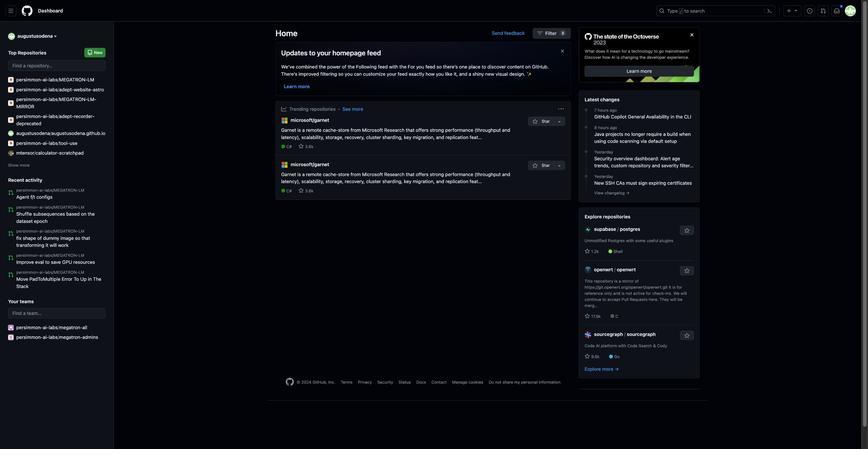 Task type: describe. For each thing, give the bounding box(es) containing it.
2 open pull request image from the top
[[8, 207, 14, 212]]

@microsoft profile image for 2nd add this repository to a list icon from the bottom
[[281, 117, 288, 124]]

4 open pull request image from the top
[[8, 272, 14, 277]]

adept recorder deprecated image
[[8, 117, 14, 123]]

triangle down image
[[793, 8, 799, 13]]

plus image
[[787, 8, 792, 14]]

Find a team… text field
[[8, 308, 106, 319]]

command palette image
[[767, 8, 772, 14]]

1 open pull request image from the top
[[8, 190, 14, 195]]

calculator scratchpad image
[[8, 150, 14, 156]]

issue opened image
[[807, 8, 813, 14]]

feed item heading menu image
[[559, 106, 564, 112]]

tool use image
[[8, 141, 14, 146]]

dot fill image
[[584, 107, 589, 113]]

adept website astro image
[[8, 87, 14, 92]]

filter image
[[537, 31, 543, 36]]

@openwrt profile image
[[585, 267, 592, 273]]

0 horizontal spatial homepage image
[[22, 5, 33, 16]]

2 add this repository to a list image from the top
[[557, 163, 562, 168]]

graph image
[[281, 106, 287, 112]]

git pull request image
[[821, 8, 826, 14]]

Top Repositories search field
[[8, 60, 106, 71]]

x image
[[560, 48, 565, 54]]

@microsoft profile image for 2nd add this repository to a list icon from the top of the page
[[281, 161, 288, 168]]

github logo image
[[585, 33, 659, 45]]

explore element
[[579, 27, 700, 389]]

@sourcegraph profile image
[[585, 331, 592, 338]]

star this repository image
[[684, 228, 690, 233]]

megatron all image
[[8, 325, 14, 330]]

star this repository image for @openwrt profile image
[[684, 268, 690, 274]]

explore repositories navigation
[[579, 207, 700, 378]]

megatron lm mirror image
[[8, 100, 14, 106]]

1 dot fill image from the top
[[584, 125, 589, 130]]

notifications image
[[834, 8, 840, 14]]



Task type: vqa. For each thing, say whether or not it's contained in the screenshot.
bottom dot fill image
yes



Task type: locate. For each thing, give the bounding box(es) containing it.
1 add this repository to a list image from the top
[[557, 119, 562, 124]]

Find a repository… text field
[[8, 60, 106, 71]]

repo details element for "@microsoft profile" image for 2nd add this repository to a list icon from the top of the page
[[281, 188, 528, 194]]

star image for @sourcegraph profile icon
[[585, 354, 590, 359]]

dot fill image
[[584, 125, 589, 130], [584, 149, 589, 154], [584, 173, 589, 179]]

1 vertical spatial homepage image
[[286, 378, 294, 386]]

star image for @openwrt profile image
[[585, 313, 590, 319]]

1 @microsoft profile image from the top
[[281, 117, 288, 124]]

open pull request image
[[8, 190, 14, 195], [8, 207, 14, 212], [8, 231, 14, 236], [8, 272, 14, 277]]

megatron lm image
[[8, 77, 14, 83]]

1 horizontal spatial homepage image
[[286, 378, 294, 386]]

star image
[[585, 313, 590, 319], [585, 354, 590, 359]]

star this repository image
[[684, 268, 690, 274], [684, 333, 690, 338]]

2 star image from the top
[[585, 354, 590, 359]]

1 star this repository image from the top
[[684, 268, 690, 274]]

1 vertical spatial star this repository image
[[684, 333, 690, 338]]

2 dot fill image from the top
[[584, 149, 589, 154]]

3 dot fill image from the top
[[584, 173, 589, 179]]

0 vertical spatial dot fill image
[[584, 125, 589, 130]]

Teams search field
[[8, 308, 106, 319]]

2 repo details element from the top
[[281, 188, 528, 194]]

0 vertical spatial add this repository to a list image
[[557, 119, 562, 124]]

repo details element for "@microsoft profile" image corresponding to 2nd add this repository to a list icon from the bottom
[[281, 144, 528, 150]]

1 vertical spatial add this repository to a list image
[[557, 163, 562, 168]]

2 vertical spatial dot fill image
[[584, 173, 589, 179]]

1 vertical spatial dot fill image
[[584, 149, 589, 154]]

2 @microsoft profile image from the top
[[281, 161, 288, 168]]

1 vertical spatial repo details element
[[281, 188, 528, 194]]

augustusodena.github.io image
[[8, 131, 14, 136]]

add this repository to a list image
[[557, 119, 562, 124], [557, 163, 562, 168]]

2 star this repository image from the top
[[684, 333, 690, 338]]

1 vertical spatial star image
[[585, 354, 590, 359]]

0 vertical spatial star this repository image
[[684, 268, 690, 274]]

star this repository image for @sourcegraph profile icon
[[684, 333, 690, 338]]

0 vertical spatial repo details element
[[281, 144, 528, 150]]

star image down @sourcegraph profile icon
[[585, 354, 590, 359]]

megatron admins image
[[8, 335, 14, 340]]

1 repo details element from the top
[[281, 144, 528, 150]]

homepage image
[[22, 5, 33, 16], [286, 378, 294, 386]]

0 vertical spatial homepage image
[[22, 5, 33, 16]]

1 star image from the top
[[585, 313, 590, 319]]

1 vertical spatial @microsoft profile image
[[281, 161, 288, 168]]

open pull request image
[[8, 255, 14, 260]]

star image up @sourcegraph profile icon
[[585, 313, 590, 319]]

3 open pull request image from the top
[[8, 231, 14, 236]]

@supabase profile image
[[585, 226, 592, 233]]

0 vertical spatial star image
[[585, 313, 590, 319]]

repo details element
[[281, 144, 528, 150], [281, 188, 528, 194]]

close image
[[689, 32, 695, 38]]

0 vertical spatial @microsoft profile image
[[281, 117, 288, 124]]

@augustusodena image
[[8, 33, 15, 40]]

@microsoft profile image
[[281, 117, 288, 124], [281, 161, 288, 168]]

star image
[[533, 119, 538, 124], [298, 144, 304, 149], [533, 163, 538, 168], [298, 188, 304, 193], [585, 249, 590, 254]]



